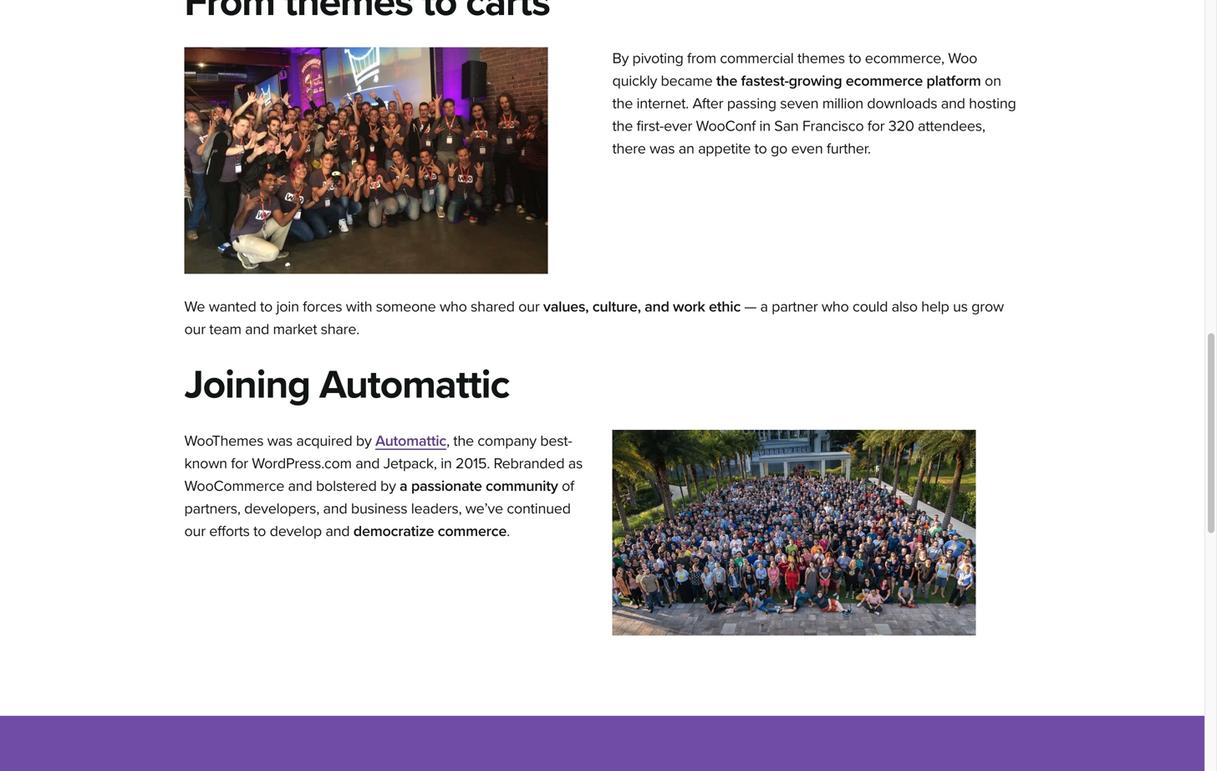 Task type: vqa. For each thing, say whether or not it's contained in the screenshot.
left a
yes



Task type: describe. For each thing, give the bounding box(es) containing it.
the automattic team in orlando, september 2019. image
[[613, 430, 977, 636]]

to inside by pivoting from commercial themes to ecommerce, woo quickly became
[[849, 49, 862, 67]]

and right develop
[[326, 522, 350, 540]]

bolstered
[[316, 477, 377, 495]]

commerce
[[438, 522, 507, 540]]

help
[[922, 298, 950, 316]]

1 vertical spatial automattic
[[376, 432, 447, 450]]

there
[[613, 140, 646, 158]]

downloads
[[868, 94, 938, 112]]

ethic
[[709, 298, 741, 316]]

woothemes
[[184, 432, 264, 450]]

efforts
[[209, 522, 250, 540]]

, the company best- known for wordpress.com and jetpack, in 2015. rebranded as woocommerce and bolstered by
[[184, 432, 583, 495]]

grow
[[972, 298, 1005, 316]]

to inside the 'on the internet. after passing seven million downloads and hosting the first-ever wooconf in san francisco for 320 attendees, there was an appetite to go even further.'
[[755, 140, 768, 158]]

market
[[273, 320, 317, 338]]

forces
[[303, 298, 342, 316]]

2015.
[[456, 455, 490, 473]]

—
[[745, 298, 757, 316]]

and down bolstered
[[323, 500, 348, 518]]

values,
[[544, 298, 589, 316]]

leaders,
[[411, 500, 462, 518]]

we
[[184, 298, 205, 316]]

a inside the — a partner who could also help us grow our team and market share.
[[761, 298, 769, 316]]

for inside , the company best- known for wordpress.com and jetpack, in 2015. rebranded as woocommerce and bolstered by
[[231, 455, 248, 473]]

the inside , the company best- known for wordpress.com and jetpack, in 2015. rebranded as woocommerce and bolstered by
[[454, 432, 474, 450]]

by inside , the company best- known for wordpress.com and jetpack, in 2015. rebranded as woocommerce and bolstered by
[[381, 477, 396, 495]]

could
[[853, 298, 889, 316]]

the woo team at wooconf in san francisco, ca. image
[[184, 47, 548, 274]]

developers,
[[244, 500, 320, 518]]

fastest-
[[742, 72, 789, 90]]

ecommerce
[[846, 72, 923, 90]]

woo
[[949, 49, 978, 67]]

was inside the 'on the internet. after passing seven million downloads and hosting the first-ever wooconf in san francisco for 320 attendees, there was an appetite to go even further.'
[[650, 140, 675, 158]]

partners,
[[184, 500, 241, 518]]

passionate
[[411, 477, 482, 495]]

rebranded
[[494, 455, 565, 473]]

and inside the — a partner who could also help us grow our team and market share.
[[245, 320, 269, 338]]

also
[[892, 298, 918, 316]]

we wanted to join forces with someone who shared our values, culture, and work ethic
[[184, 298, 741, 316]]

someone
[[376, 298, 436, 316]]

,
[[447, 432, 450, 450]]

internet.
[[637, 94, 689, 112]]

an
[[679, 140, 695, 158]]

.
[[507, 522, 510, 540]]

hosting
[[970, 94, 1017, 112]]

and down wordpress.com
[[288, 477, 312, 495]]

woocommerce
[[184, 477, 285, 495]]

growing
[[789, 72, 843, 90]]

ecommerce,
[[866, 49, 945, 67]]

continued
[[507, 500, 571, 518]]

appetite
[[699, 140, 751, 158]]

1 who from the left
[[440, 298, 467, 316]]

and up bolstered
[[356, 455, 380, 473]]



Task type: locate. For each thing, give the bounding box(es) containing it.
2 who from the left
[[822, 298, 849, 316]]

0 horizontal spatial in
[[441, 455, 452, 473]]

a right —
[[761, 298, 769, 316]]

to
[[849, 49, 862, 67], [755, 140, 768, 158], [260, 298, 273, 316], [254, 522, 266, 540]]

automattic up "jetpack,"
[[376, 432, 447, 450]]

our inside the — a partner who could also help us grow our team and market share.
[[184, 320, 206, 338]]

1 horizontal spatial a
[[761, 298, 769, 316]]

to inside of partners, developers, and business leaders, we've continued our efforts to develop and
[[254, 522, 266, 540]]

0 vertical spatial by
[[356, 432, 372, 450]]

0 vertical spatial for
[[868, 117, 885, 135]]

attendees,
[[918, 117, 986, 135]]

the right the ,
[[454, 432, 474, 450]]

passing
[[727, 94, 777, 112]]

francisco
[[803, 117, 864, 135]]

from
[[688, 49, 717, 67]]

the down quickly
[[613, 94, 633, 112]]

the up after
[[717, 72, 738, 90]]

for inside the 'on the internet. after passing seven million downloads and hosting the first-ever wooconf in san francisco for 320 attendees, there was an appetite to go even further.'
[[868, 117, 885, 135]]

woothemes was acquired by automattic
[[184, 432, 447, 450]]

by
[[613, 49, 629, 67]]

the fastest-growing ecommerce platform
[[717, 72, 982, 90]]

in up passionate on the left bottom
[[441, 455, 452, 473]]

us
[[954, 298, 968, 316]]

1 horizontal spatial was
[[650, 140, 675, 158]]

0 vertical spatial our
[[519, 298, 540, 316]]

with
[[346, 298, 372, 316]]

known
[[184, 455, 227, 473]]

who
[[440, 298, 467, 316], [822, 298, 849, 316]]

and left the 'work'
[[645, 298, 670, 316]]

share.
[[321, 320, 360, 338]]

for up woocommerce
[[231, 455, 248, 473]]

1 horizontal spatial by
[[381, 477, 396, 495]]

by up business
[[381, 477, 396, 495]]

pivoting
[[633, 49, 684, 67]]

1 horizontal spatial who
[[822, 298, 849, 316]]

2 vertical spatial our
[[184, 522, 206, 540]]

our down we
[[184, 320, 206, 338]]

go
[[771, 140, 788, 158]]

0 horizontal spatial by
[[356, 432, 372, 450]]

in inside , the company best- known for wordpress.com and jetpack, in 2015. rebranded as woocommerce and bolstered by
[[441, 455, 452, 473]]

1 horizontal spatial in
[[760, 117, 771, 135]]

on the internet. after passing seven million downloads and hosting the first-ever wooconf in san francisco for 320 attendees, there was an appetite to go even further.
[[613, 72, 1017, 158]]

1 vertical spatial our
[[184, 320, 206, 338]]

1 vertical spatial in
[[441, 455, 452, 473]]

acquired
[[296, 432, 353, 450]]

best-
[[541, 432, 573, 450]]

and
[[942, 94, 966, 112], [645, 298, 670, 316], [245, 320, 269, 338], [356, 455, 380, 473], [288, 477, 312, 495], [323, 500, 348, 518], [326, 522, 350, 540]]

who left 'shared'
[[440, 298, 467, 316]]

the up there
[[613, 117, 633, 135]]

by
[[356, 432, 372, 450], [381, 477, 396, 495]]

million
[[823, 94, 864, 112]]

culture,
[[593, 298, 641, 316]]

wanted
[[209, 298, 256, 316]]

after
[[693, 94, 724, 112]]

team
[[209, 320, 242, 338]]

partner
[[772, 298, 818, 316]]

business
[[351, 500, 408, 518]]

joining
[[184, 361, 310, 409]]

to right efforts
[[254, 522, 266, 540]]

and down platform
[[942, 94, 966, 112]]

our for values,
[[519, 298, 540, 316]]

of partners, developers, and business leaders, we've continued our efforts to develop and
[[184, 477, 575, 540]]

0 vertical spatial a
[[761, 298, 769, 316]]

further.
[[827, 140, 871, 158]]

on
[[985, 72, 1002, 90]]

wooconf
[[696, 117, 756, 135]]

for
[[868, 117, 885, 135], [231, 455, 248, 473]]

for left 320
[[868, 117, 885, 135]]

community
[[486, 477, 558, 495]]

quickly
[[613, 72, 658, 90]]

in inside the 'on the internet. after passing seven million downloads and hosting the first-ever wooconf in san francisco for 320 attendees, there was an appetite to go even further.'
[[760, 117, 771, 135]]

0 vertical spatial in
[[760, 117, 771, 135]]

join
[[276, 298, 299, 316]]

shared
[[471, 298, 515, 316]]

our down partners,
[[184, 522, 206, 540]]

as
[[569, 455, 583, 473]]

seven
[[781, 94, 819, 112]]

by pivoting from commercial themes to ecommerce, woo quickly became
[[613, 49, 978, 90]]

to left go
[[755, 140, 768, 158]]

develop
[[270, 522, 322, 540]]

was left an
[[650, 140, 675, 158]]

themes
[[798, 49, 846, 67]]

0 vertical spatial was
[[650, 140, 675, 158]]

democratize commerce .
[[354, 522, 510, 540]]

joining automattic
[[184, 361, 510, 409]]

work
[[673, 298, 706, 316]]

was
[[650, 140, 675, 158], [267, 432, 293, 450]]

automattic up automattic link
[[320, 361, 510, 409]]

company
[[478, 432, 537, 450]]

democratize
[[354, 522, 434, 540]]

our for team
[[184, 320, 206, 338]]

who left could
[[822, 298, 849, 316]]

platform
[[927, 72, 982, 90]]

a passionate community
[[400, 477, 558, 495]]

1 vertical spatial a
[[400, 477, 408, 495]]

who inside the — a partner who could also help us grow our team and market share.
[[822, 298, 849, 316]]

0 vertical spatial automattic
[[320, 361, 510, 409]]

the
[[717, 72, 738, 90], [613, 94, 633, 112], [613, 117, 633, 135], [454, 432, 474, 450]]

ever
[[664, 117, 693, 135]]

san
[[775, 117, 799, 135]]

320
[[889, 117, 915, 135]]

0 horizontal spatial was
[[267, 432, 293, 450]]

1 vertical spatial for
[[231, 455, 248, 473]]

became
[[661, 72, 713, 90]]

commercial
[[720, 49, 794, 67]]

1 vertical spatial was
[[267, 432, 293, 450]]

first-
[[637, 117, 664, 135]]

0 horizontal spatial who
[[440, 298, 467, 316]]

1 horizontal spatial for
[[868, 117, 885, 135]]

0 horizontal spatial for
[[231, 455, 248, 473]]

1 vertical spatial by
[[381, 477, 396, 495]]

our inside of partners, developers, and business leaders, we've continued our efforts to develop and
[[184, 522, 206, 540]]

in left san at top right
[[760, 117, 771, 135]]

and right team
[[245, 320, 269, 338]]

was up wordpress.com
[[267, 432, 293, 450]]

automattic
[[320, 361, 510, 409], [376, 432, 447, 450]]

our right 'shared'
[[519, 298, 540, 316]]

0 horizontal spatial a
[[400, 477, 408, 495]]

even
[[792, 140, 823, 158]]

— a partner who could also help us grow our team and market share.
[[184, 298, 1005, 338]]

automattic link
[[376, 432, 447, 450]]

by right acquired on the left of page
[[356, 432, 372, 450]]

a
[[761, 298, 769, 316], [400, 477, 408, 495]]

we've
[[466, 500, 503, 518]]

wordpress.com
[[252, 455, 352, 473]]

and inside the 'on the internet. after passing seven million downloads and hosting the first-ever wooconf in san francisco for 320 attendees, there was an appetite to go even further.'
[[942, 94, 966, 112]]

a down "jetpack,"
[[400, 477, 408, 495]]

in
[[760, 117, 771, 135], [441, 455, 452, 473]]

jetpack,
[[384, 455, 437, 473]]

of
[[562, 477, 575, 495]]

to up the fastest-growing ecommerce platform
[[849, 49, 862, 67]]

to left join
[[260, 298, 273, 316]]



